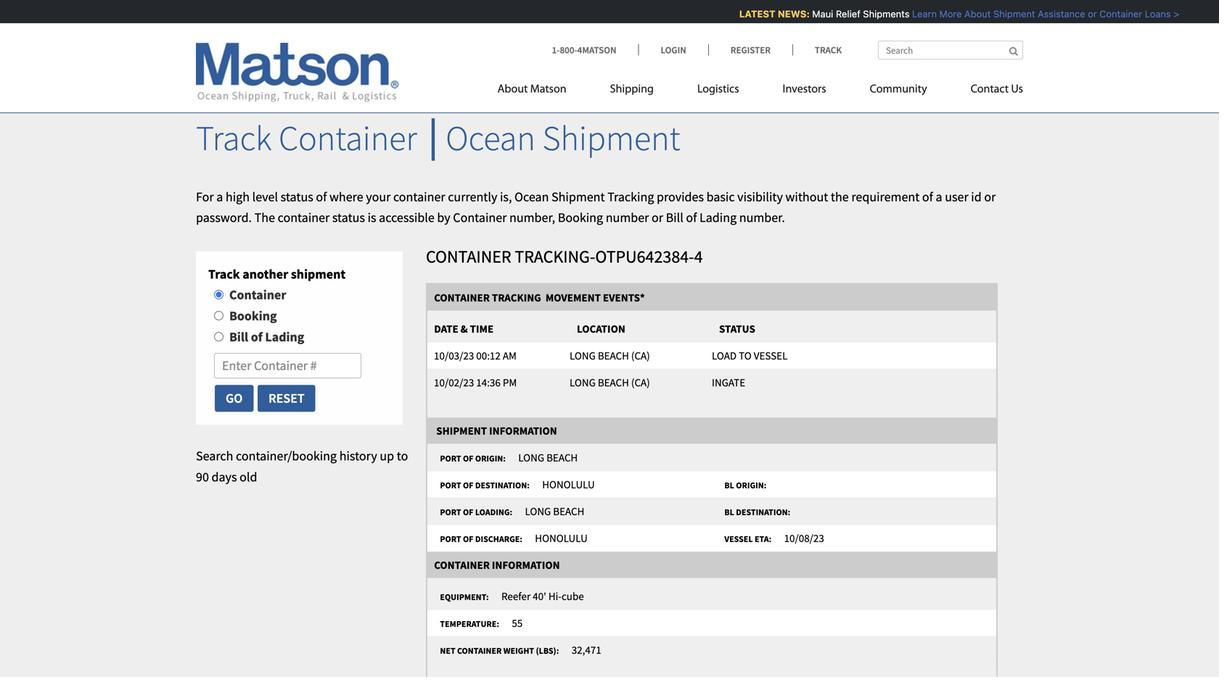 Task type: vqa. For each thing, say whether or not it's contained in the screenshot.
from)'s Combination
no



Task type: locate. For each thing, give the bounding box(es) containing it.
0 vertical spatial or
[[1086, 8, 1095, 19]]

or
[[1086, 8, 1095, 19], [985, 189, 996, 205], [652, 210, 664, 226]]

of inside port of loading: long beach
[[463, 507, 474, 518]]

Search search field
[[879, 41, 1024, 60]]

bl for long beach
[[725, 507, 735, 518]]

booking up bill of lading
[[229, 308, 277, 324]]

of inside port of origin: long beach
[[463, 453, 474, 464]]

matson
[[531, 84, 567, 95]]

0 vertical spatial status
[[281, 189, 314, 205]]

loading:
[[475, 507, 513, 518]]

1 vertical spatial lading
[[265, 329, 305, 345]]

destination: up port of loading: long beach
[[475, 480, 530, 491]]

container inside net container weight (lbs): 32,471
[[457, 645, 502, 657]]

tracking
[[608, 189, 654, 205]]

about right more
[[963, 8, 989, 19]]

destination: up eta:
[[736, 507, 791, 518]]

1 vertical spatial status
[[332, 210, 365, 226]]

relief
[[834, 8, 859, 19]]

0 horizontal spatial destination:
[[475, 480, 530, 491]]

2 a from the left
[[936, 189, 943, 205]]

investors link
[[761, 77, 849, 106]]

1 horizontal spatial destination:
[[736, 507, 791, 518]]

of left loading:
[[463, 507, 474, 518]]

1 horizontal spatial container
[[394, 189, 446, 205]]

2 vertical spatial or
[[652, 210, 664, 226]]

or right assistance
[[1086, 8, 1095, 19]]

of right bill of lading 'radio'
[[251, 329, 263, 345]]

1 vertical spatial origin:
[[736, 480, 767, 491]]

1 (ca) from the top
[[632, 349, 650, 363]]

origin: down shipment information
[[475, 453, 506, 464]]

1 vertical spatial bl
[[725, 507, 735, 518]]

location
[[577, 322, 626, 336]]

track up high
[[196, 116, 272, 160]]

1 vertical spatial container
[[278, 210, 330, 226]]

14:36
[[477, 376, 501, 389]]

or right number
[[652, 210, 664, 226]]

shipment inside for a high level status of where your container currently is, ocean shipment tracking provides basic visibility without the requirement of a user id or password. the container status is accessible by container number, booking number or bill of lading number.
[[552, 189, 605, 205]]

track down maui
[[815, 44, 842, 56]]

number.
[[740, 210, 786, 226]]

0 horizontal spatial about
[[498, 84, 528, 95]]

1 vertical spatial track
[[196, 116, 272, 160]]

0 vertical spatial bl
[[725, 480, 735, 491]]

0 vertical spatial long beach (ca)
[[570, 349, 650, 363]]

shipment up search image at the top right of the page
[[992, 8, 1033, 19]]

0 horizontal spatial lading
[[265, 329, 305, 345]]

2 port from the top
[[440, 480, 461, 491]]

latest
[[737, 8, 774, 19]]

0 horizontal spatial a
[[217, 189, 223, 205]]

information
[[489, 424, 557, 438], [492, 558, 560, 572]]

information down 'port of discharge: honolulu'
[[492, 558, 560, 572]]

vessel eta: 10/08/23
[[720, 531, 825, 545]]

am
[[503, 349, 517, 363]]

honolulu up port of loading: long beach
[[543, 478, 595, 491]]

of down shipment information
[[463, 453, 474, 464]]

loans
[[1143, 8, 1169, 19]]

40'
[[533, 589, 547, 603]]

destination: inside "port of destination: honolulu"
[[475, 480, 530, 491]]

port inside port of origin: long beach
[[440, 453, 461, 464]]

track for track container │ocean shipment
[[196, 116, 272, 160]]

information for shipment information
[[489, 424, 557, 438]]

1 port from the top
[[440, 453, 461, 464]]

bill down provides
[[666, 210, 684, 226]]

beach
[[598, 349, 629, 363], [598, 376, 629, 389], [547, 451, 578, 465], [553, 504, 585, 518]]

ingate
[[712, 376, 746, 389]]

register
[[731, 44, 771, 56]]

(lbs):
[[536, 645, 559, 657]]

long
[[570, 349, 596, 363], [570, 376, 596, 389], [519, 451, 545, 465], [525, 504, 551, 518]]

1 horizontal spatial booking
[[558, 210, 603, 226]]

community link
[[849, 77, 949, 106]]

2 long beach (ca) from the top
[[570, 376, 650, 389]]

ocean
[[515, 189, 549, 205]]

bill right bill of lading 'radio'
[[229, 329, 248, 345]]

None search field
[[879, 41, 1024, 60]]

about left matson
[[498, 84, 528, 95]]

1 bl from the top
[[725, 480, 735, 491]]

0 vertical spatial track
[[815, 44, 842, 56]]

lading down basic on the top
[[700, 210, 737, 226]]

login
[[661, 44, 687, 56]]

1 horizontal spatial bill
[[666, 210, 684, 226]]

bl up bl destination:
[[725, 480, 735, 491]]

container down temperature: 55
[[457, 645, 502, 657]]

1 vertical spatial (ca)
[[632, 376, 650, 389]]

container right the
[[278, 210, 330, 226]]

lading
[[700, 210, 737, 226], [265, 329, 305, 345]]

contact us link
[[949, 77, 1024, 106]]

origin: up bl destination:
[[736, 480, 767, 491]]

shipment right 'ocean'
[[552, 189, 605, 205]]

investors
[[783, 84, 827, 95]]

0 horizontal spatial status
[[281, 189, 314, 205]]

>
[[1172, 8, 1178, 19]]

container down currently
[[453, 210, 507, 226]]

0 vertical spatial (ca)
[[632, 349, 650, 363]]

4 port from the top
[[440, 534, 461, 545]]

3 port from the top
[[440, 507, 461, 518]]

of down port of origin: long beach on the bottom
[[463, 480, 474, 491]]

0 horizontal spatial bill
[[229, 329, 248, 345]]

without
[[786, 189, 829, 205]]

honolulu down port of loading: long beach
[[535, 531, 588, 545]]

1 horizontal spatial or
[[985, 189, 996, 205]]

Bill of Lading radio
[[214, 332, 224, 341]]

high
[[226, 189, 250, 205]]

old
[[240, 469, 257, 485]]

4matson
[[578, 44, 617, 56]]

container
[[394, 189, 446, 205], [278, 210, 330, 226]]

us
[[1012, 84, 1024, 95]]

port inside "port of destination: honolulu"
[[440, 480, 461, 491]]

1-800-4matson
[[552, 44, 617, 56]]

None button
[[214, 384, 254, 413], [257, 384, 316, 413], [214, 384, 254, 413], [257, 384, 316, 413]]

movement
[[546, 291, 601, 304]]

2 vertical spatial track
[[208, 266, 240, 282]]

id
[[972, 189, 982, 205]]

the
[[255, 210, 275, 226]]

of left user
[[923, 189, 934, 205]]

55
[[512, 616, 523, 630]]

login link
[[639, 44, 708, 56]]

information for container information
[[492, 558, 560, 572]]

shipment down 10/02/23
[[437, 424, 487, 438]]

10/03/23
[[434, 349, 474, 363]]

container up the equipment:
[[434, 558, 490, 572]]

lading up 'enter container #' text box
[[265, 329, 305, 345]]

1 long beach (ca) from the top
[[570, 349, 650, 363]]

about
[[963, 8, 989, 19], [498, 84, 528, 95]]

hi-
[[549, 589, 562, 603]]

status
[[281, 189, 314, 205], [332, 210, 365, 226]]

basic
[[707, 189, 735, 205]]

0 vertical spatial honolulu
[[543, 478, 595, 491]]

container tracking-otpu642384-4
[[426, 246, 703, 267]]

up
[[380, 448, 394, 464]]

latest news: maui relief shipments learn more about shipment assistance or container loans >
[[737, 8, 1178, 19]]

more
[[938, 8, 960, 19]]

a left user
[[936, 189, 943, 205]]

0 horizontal spatial booking
[[229, 308, 277, 324]]

bl up vessel
[[725, 507, 735, 518]]

vessel
[[754, 349, 788, 363]]

0 vertical spatial booking
[[558, 210, 603, 226]]

port inside 'port of discharge: honolulu'
[[440, 534, 461, 545]]

1-
[[552, 44, 560, 56]]

honolulu
[[543, 478, 595, 491], [535, 531, 588, 545]]

2 bl from the top
[[725, 507, 735, 518]]

track
[[815, 44, 842, 56], [196, 116, 272, 160], [208, 266, 240, 282]]

1 vertical spatial honolulu
[[535, 531, 588, 545]]

number
[[606, 210, 649, 226]]

destination:
[[475, 480, 530, 491], [736, 507, 791, 518]]

(ca) for load to vessel
[[632, 349, 650, 363]]

of left where
[[316, 189, 327, 205]]

shipments
[[861, 8, 908, 19]]

port left loading:
[[440, 507, 461, 518]]

1 horizontal spatial lading
[[700, 210, 737, 226]]

0 vertical spatial lading
[[700, 210, 737, 226]]

0 vertical spatial destination:
[[475, 480, 530, 491]]

bl for honolulu
[[725, 480, 735, 491]]

container inside for a high level status of where your container currently is, ocean shipment tracking provides basic visibility without the requirement of a user id or password. the container status is accessible by container number, booking number or bill of lading number.
[[453, 210, 507, 226]]

shipment
[[291, 266, 346, 282]]

of left discharge:
[[463, 534, 474, 545]]

status down where
[[332, 210, 365, 226]]

0 vertical spatial bill
[[666, 210, 684, 226]]

0 vertical spatial about
[[963, 8, 989, 19]]

container down another
[[229, 287, 286, 303]]

0 vertical spatial origin:
[[475, 453, 506, 464]]

0 horizontal spatial origin:
[[475, 453, 506, 464]]

0 horizontal spatial or
[[652, 210, 664, 226]]

a
[[217, 189, 223, 205], [936, 189, 943, 205]]

0 vertical spatial information
[[489, 424, 557, 438]]

booking up container tracking-otpu642384-4
[[558, 210, 603, 226]]

logistics
[[698, 84, 740, 95]]

1 vertical spatial destination:
[[736, 507, 791, 518]]

2 (ca) from the top
[[632, 376, 650, 389]]

track up container option
[[208, 266, 240, 282]]

a right for
[[217, 189, 223, 205]]

port down port of origin: long beach on the bottom
[[440, 480, 461, 491]]

eta:
[[755, 534, 772, 545]]

Booking radio
[[214, 311, 224, 321]]

track container │ocean shipment
[[196, 116, 681, 160]]

user
[[945, 189, 969, 205]]

container up accessible
[[394, 189, 446, 205]]

1 vertical spatial about
[[498, 84, 528, 95]]

port right the to
[[440, 453, 461, 464]]

information up port of origin: long beach on the bottom
[[489, 424, 557, 438]]

shipping link
[[589, 77, 676, 106]]

1 horizontal spatial about
[[963, 8, 989, 19]]

or right id
[[985, 189, 996, 205]]

port inside port of loading: long beach
[[440, 507, 461, 518]]

1 vertical spatial long beach (ca)
[[570, 376, 650, 389]]

bl
[[725, 480, 735, 491], [725, 507, 735, 518]]

1 horizontal spatial a
[[936, 189, 943, 205]]

1 horizontal spatial status
[[332, 210, 365, 226]]

1 vertical spatial information
[[492, 558, 560, 572]]

net
[[440, 645, 456, 657]]

port left discharge:
[[440, 534, 461, 545]]

long beach (ca)
[[570, 349, 650, 363], [570, 376, 650, 389]]

status right the level
[[281, 189, 314, 205]]



Task type: describe. For each thing, give the bounding box(es) containing it.
history
[[340, 448, 377, 464]]

10/03/23 00:12 am
[[428, 349, 517, 363]]

to
[[739, 349, 752, 363]]

bl origin:
[[720, 480, 772, 491]]

date & time
[[428, 322, 494, 336]]

time
[[470, 322, 494, 336]]

0 vertical spatial container
[[394, 189, 446, 205]]

community
[[870, 84, 928, 95]]

(ca) for ingate
[[632, 376, 650, 389]]

shipment down shipping link
[[543, 116, 681, 160]]

accessible
[[379, 210, 435, 226]]

1 a from the left
[[217, 189, 223, 205]]

port for port of loading: long beach
[[440, 507, 461, 518]]

temperature: 55
[[435, 616, 523, 630]]

1-800-4matson link
[[552, 44, 639, 56]]

port of destination: honolulu
[[435, 478, 595, 491]]

register link
[[708, 44, 793, 56]]

port of discharge: honolulu
[[435, 531, 588, 545]]

bill inside for a high level status of where your container currently is, ocean shipment tracking provides basic visibility without the requirement of a user id or password. the container status is accessible by container number, booking number or bill of lading number.
[[666, 210, 684, 226]]

long beach (ca) for am
[[570, 349, 650, 363]]

your
[[366, 189, 391, 205]]

shipment information
[[428, 424, 557, 438]]

assistance
[[1036, 8, 1084, 19]]

booking inside for a high level status of where your container currently is, ocean shipment tracking provides basic visibility without the requirement of a user id or password. the container status is accessible by container number, booking number or bill of lading number.
[[558, 210, 603, 226]]

contact
[[971, 84, 1009, 95]]

4
[[695, 246, 703, 267]]

track link
[[793, 44, 842, 56]]

news:
[[776, 8, 808, 19]]

about matson
[[498, 84, 567, 95]]

10/02/23
[[434, 376, 474, 389]]

Container radio
[[214, 290, 224, 300]]

&
[[461, 322, 468, 336]]

1 vertical spatial or
[[985, 189, 996, 205]]

about matson link
[[498, 77, 589, 106]]

search image
[[1010, 46, 1019, 56]]

learn more about shipment assistance or container loans > link
[[910, 8, 1178, 19]]

weight
[[504, 645, 534, 657]]

container tracking   movement events*
[[428, 291, 645, 304]]

│ocean
[[424, 116, 536, 160]]

port for port of destination: honolulu
[[440, 480, 461, 491]]

of inside "port of destination: honolulu"
[[463, 480, 474, 491]]

container/booking
[[236, 448, 337, 464]]

date
[[434, 322, 459, 336]]

long beach (ca) for pm
[[570, 376, 650, 389]]

load to vessel
[[712, 349, 788, 363]]

tracking-
[[515, 246, 596, 267]]

port of origin: long beach
[[435, 451, 578, 465]]

port of loading: long beach
[[435, 504, 585, 518]]

equipment:
[[440, 592, 489, 603]]

of inside 'port of discharge: honolulu'
[[463, 534, 474, 545]]

90
[[196, 469, 209, 485]]

container down by
[[426, 246, 512, 267]]

00:12
[[477, 349, 501, 363]]

load
[[712, 349, 737, 363]]

container left loans
[[1098, 8, 1141, 19]]

number,
[[510, 210, 556, 226]]

port for port of origin: long beach
[[440, 453, 461, 464]]

otpu642384-
[[596, 246, 695, 267]]

status
[[720, 322, 756, 336]]

container up date & time
[[434, 291, 490, 304]]

search
[[196, 448, 233, 464]]

lading inside for a high level status of where your container currently is, ocean shipment tracking provides basic visibility without the requirement of a user id or password. the container status is accessible by container number, booking number or bill of lading number.
[[700, 210, 737, 226]]

net container weight (lbs): 32,471
[[435, 643, 602, 657]]

equipment: reefer 40' hi-cube
[[435, 589, 584, 603]]

by
[[437, 210, 451, 226]]

port for port of discharge: honolulu
[[440, 534, 461, 545]]

bill of lading
[[229, 329, 305, 345]]

bl destination:
[[720, 507, 796, 518]]

1 vertical spatial booking
[[229, 308, 277, 324]]

blue matson logo with ocean, shipping, truck, rail and logistics written beneath it. image
[[196, 43, 399, 102]]

logistics link
[[676, 77, 761, 106]]

1 horizontal spatial origin:
[[736, 480, 767, 491]]

track for track link
[[815, 44, 842, 56]]

where
[[330, 189, 364, 205]]

the
[[831, 189, 849, 205]]

password.
[[196, 210, 252, 226]]

container up where
[[279, 116, 417, 160]]

contact us
[[971, 84, 1024, 95]]

days
[[212, 469, 237, 485]]

honolulu for port of destination: honolulu
[[543, 478, 595, 491]]

is,
[[500, 189, 512, 205]]

currently
[[448, 189, 498, 205]]

top menu navigation
[[498, 77, 1024, 106]]

honolulu for port of discharge: honolulu
[[535, 531, 588, 545]]

0 horizontal spatial container
[[278, 210, 330, 226]]

about inside top menu 'navigation'
[[498, 84, 528, 95]]

visibility
[[738, 189, 783, 205]]

2 horizontal spatial or
[[1086, 8, 1095, 19]]

1 vertical spatial bill
[[229, 329, 248, 345]]

10/08/23
[[785, 531, 825, 545]]

shipping
[[610, 84, 654, 95]]

discharge:
[[475, 534, 523, 545]]

track for track another shipment
[[208, 266, 240, 282]]

level
[[252, 189, 278, 205]]

requirement
[[852, 189, 920, 205]]

maui
[[810, 8, 831, 19]]

track another shipment
[[208, 266, 346, 282]]

32,471
[[572, 643, 602, 657]]

for a high level status of where your container currently is, ocean shipment tracking provides basic visibility without the requirement of a user id or password. the container status is accessible by container number, booking number or bill of lading number.
[[196, 189, 996, 226]]

for
[[196, 189, 214, 205]]

origin: inside port of origin: long beach
[[475, 453, 506, 464]]

Enter Container # text field
[[214, 353, 362, 379]]

of down provides
[[686, 210, 697, 226]]



